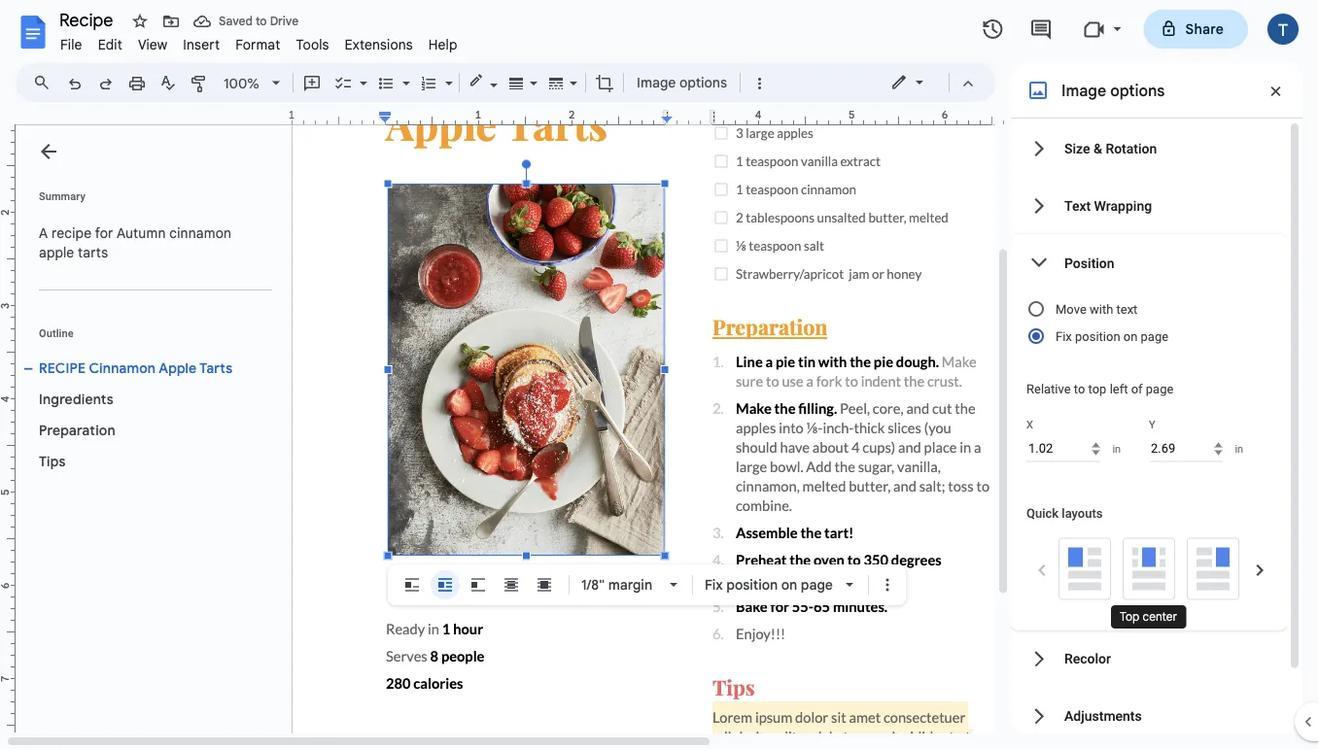 Task type: vqa. For each thing, say whether or not it's contained in the screenshot.
Image options
yes



Task type: describe. For each thing, give the bounding box(es) containing it.
Behind text radio
[[497, 571, 526, 600]]

adjustments tab
[[1012, 688, 1288, 746]]

format
[[236, 36, 281, 53]]

left
[[1110, 382, 1129, 396]]

summary heading
[[39, 189, 85, 204]]

on inside option
[[782, 577, 798, 594]]

a
[[39, 225, 48, 242]]

In line radio
[[398, 571, 427, 600]]

apple
[[39, 244, 74, 261]]

Vertical distance to top of page, measured in inches. Value must be between -22 and 22 text field
[[1150, 436, 1223, 463]]

file menu item
[[53, 33, 90, 56]]

view
[[138, 36, 168, 53]]

1 vertical spatial page
[[1147, 382, 1174, 396]]

recipe
[[39, 360, 86, 377]]

image inside button
[[637, 74, 676, 91]]

&
[[1094, 140, 1103, 156]]

menu bar banner
[[0, 0, 1319, 750]]

rotation
[[1106, 140, 1158, 156]]

insert
[[183, 36, 220, 53]]

recolor
[[1065, 651, 1112, 668]]

option group inside image options section
[[1027, 538, 1272, 604]]

apple
[[159, 360, 197, 377]]

position
[[1065, 255, 1115, 271]]

main toolbar
[[57, 68, 775, 100]]

tarts
[[78, 244, 108, 261]]

to for saved
[[256, 14, 267, 29]]

image options section
[[1012, 63, 1303, 746]]

for
[[95, 225, 113, 242]]

toolbar inside image options application
[[392, 571, 903, 600]]

size
[[1065, 140, 1091, 156]]

insert menu item
[[175, 33, 228, 56]]

one eighth inch margin option
[[582, 577, 653, 594]]

fix position on page inside toolbar
[[705, 577, 833, 594]]

size & rotation
[[1065, 140, 1158, 156]]

move
[[1056, 302, 1087, 317]]

Break text radio
[[464, 571, 493, 600]]

wrapping
[[1095, 198, 1153, 214]]

Rename text field
[[53, 8, 125, 31]]

position inside option
[[727, 577, 778, 594]]

edit menu item
[[90, 33, 130, 56]]

quick
[[1027, 506, 1059, 521]]

saved
[[219, 14, 253, 29]]

recipe cinnamon apple tarts
[[39, 360, 233, 377]]

page inside option
[[801, 577, 833, 594]]

text wrapping tab
[[1012, 177, 1288, 234]]

cinnamon
[[89, 360, 156, 377]]

fix inside option
[[705, 577, 723, 594]]

text wrapping
[[1065, 198, 1153, 214]]

with
[[1090, 302, 1114, 317]]

share
[[1186, 20, 1225, 37]]

recolor tab
[[1012, 631, 1288, 688]]

In front of text radio
[[530, 571, 559, 600]]

quick layouts
[[1027, 506, 1104, 521]]

Zoom text field
[[219, 70, 266, 97]]

on inside radio
[[1124, 329, 1138, 344]]

options inside button
[[680, 74, 728, 91]]

position tab
[[1012, 234, 1288, 292]]

file
[[60, 36, 82, 53]]

Align image to top and left document margins radio
[[1059, 538, 1112, 601]]

in for y
[[1236, 444, 1244, 456]]

Zoom field
[[216, 69, 289, 98]]

1
[[289, 108, 295, 122]]

help menu item
[[421, 33, 466, 56]]

to for relative
[[1075, 382, 1086, 396]]

image options application
[[0, 0, 1319, 750]]

cinnamon
[[170, 225, 232, 242]]

left margin image
[[293, 110, 391, 125]]



Task type: locate. For each thing, give the bounding box(es) containing it.
edit
[[98, 36, 122, 53]]

menu bar containing file
[[53, 25, 466, 57]]

summary
[[39, 190, 85, 202]]

text
[[1065, 198, 1091, 214]]

relative
[[1027, 382, 1072, 396]]

to inside image options section
[[1075, 382, 1086, 396]]

outline
[[39, 327, 74, 339]]

image options
[[637, 74, 728, 91], [1062, 81, 1166, 100]]

1 horizontal spatial on
[[1124, 329, 1138, 344]]

to
[[256, 14, 267, 29], [1075, 382, 1086, 396]]

1 horizontal spatial fix position on page
[[1056, 329, 1169, 344]]

bulleted list menu image
[[398, 70, 410, 77]]

fix inside radio
[[1056, 329, 1073, 344]]

fix right margin on the bottom
[[705, 577, 723, 594]]

autumn
[[117, 225, 166, 242]]

1 horizontal spatial position
[[1076, 329, 1121, 344]]

move with text
[[1056, 302, 1138, 317]]

0 vertical spatial page
[[1142, 329, 1169, 344]]

0 vertical spatial on
[[1124, 329, 1138, 344]]

adjustments
[[1065, 709, 1143, 725]]

to left drive
[[256, 14, 267, 29]]

extensions
[[345, 36, 413, 53]]

size & rotation tab
[[1012, 120, 1288, 177]]

1 vertical spatial fix
[[705, 577, 723, 594]]

1 vertical spatial position
[[727, 577, 778, 594]]

checklist menu image
[[355, 70, 368, 77]]

share button
[[1144, 10, 1249, 49]]

fix
[[1056, 329, 1073, 344], [705, 577, 723, 594]]

image inside section
[[1062, 81, 1107, 100]]

toolbar containing 1/8" margin
[[392, 571, 903, 600]]

Align image to top and right document margins radio
[[1188, 538, 1240, 601]]

1/8" margin
[[582, 577, 653, 594]]

0 horizontal spatial fix
[[705, 577, 723, 594]]

summary element
[[29, 214, 272, 272]]

1 horizontal spatial image options
[[1062, 81, 1166, 100]]

option group
[[1027, 538, 1272, 604], [398, 571, 559, 600]]

margin
[[609, 577, 653, 594]]

y
[[1150, 419, 1156, 431]]

0 horizontal spatial options
[[680, 74, 728, 91]]

Fix position on page radio
[[1027, 323, 1274, 350]]

2 vertical spatial page
[[801, 577, 833, 594]]

position
[[1076, 329, 1121, 344], [727, 577, 778, 594]]

options
[[680, 74, 728, 91], [1111, 81, 1166, 100]]

fix position on page inside radio
[[1056, 329, 1169, 344]]

position inside radio
[[1076, 329, 1121, 344]]

page inside radio
[[1142, 329, 1169, 344]]

image options inside section
[[1062, 81, 1166, 100]]

tools
[[296, 36, 329, 53]]

0 horizontal spatial fix position on page
[[705, 577, 833, 594]]

recipe
[[52, 225, 92, 242]]

to left the top
[[1075, 382, 1086, 396]]

format menu item
[[228, 33, 288, 56]]

1 horizontal spatial fix
[[1056, 329, 1073, 344]]

numbered list menu image
[[441, 70, 453, 77]]

0 horizontal spatial in
[[1113, 444, 1122, 456]]

saved to drive button
[[189, 8, 304, 35]]

menu bar
[[53, 25, 466, 57]]

page
[[1142, 329, 1169, 344], [1147, 382, 1174, 396], [801, 577, 833, 594]]

tarts
[[200, 360, 233, 377]]

of
[[1132, 382, 1143, 396]]

to inside button
[[256, 14, 267, 29]]

0 vertical spatial fix
[[1056, 329, 1073, 344]]

help
[[429, 36, 458, 53]]

1 horizontal spatial to
[[1075, 382, 1086, 396]]

Move with text radio
[[1027, 296, 1274, 323]]

options inside section
[[1111, 81, 1166, 100]]

view menu item
[[130, 33, 175, 56]]

in right vertical distance to top of page, measured in inches. value must be between -22 and 22 text box
[[1236, 444, 1244, 456]]

on
[[1124, 329, 1138, 344], [782, 577, 798, 594]]

0 vertical spatial to
[[256, 14, 267, 29]]

in
[[1113, 444, 1122, 456], [1236, 444, 1244, 456]]

menu bar inside menu bar banner
[[53, 25, 466, 57]]

1 vertical spatial fix position on page
[[705, 577, 833, 594]]

image options button
[[628, 68, 736, 97]]

1 horizontal spatial option group
[[1027, 538, 1272, 604]]

0 vertical spatial position
[[1076, 329, 1121, 344]]

0 horizontal spatial position
[[727, 577, 778, 594]]

fix position on page
[[1056, 329, 1169, 344], [705, 577, 833, 594]]

text
[[1117, 302, 1138, 317]]

outline heading
[[16, 326, 280, 353]]

top
[[1089, 382, 1107, 396]]

1/8"
[[582, 577, 605, 594]]

2 in from the left
[[1236, 444, 1244, 456]]

document outline element
[[16, 125, 280, 734]]

image options inside button
[[637, 74, 728, 91]]

x
[[1027, 419, 1034, 431]]

Wrap text radio
[[431, 571, 460, 600]]

right margin image
[[987, 110, 1086, 125]]

1 in from the left
[[1113, 444, 1122, 456]]

image
[[637, 74, 676, 91], [1062, 81, 1107, 100]]

mode and view toolbar
[[876, 63, 984, 102]]

in right the horizontal distance to left of page, measured in inches. value must be between -22 and 22 text field
[[1113, 444, 1122, 456]]

ingredients
[[39, 391, 114, 408]]

Align image to top document margin and center horizontally radio
[[1123, 538, 1176, 601]]

layouts
[[1063, 506, 1104, 521]]

0 vertical spatial fix position on page
[[1056, 329, 1169, 344]]

0 horizontal spatial to
[[256, 14, 267, 29]]

toolbar
[[392, 571, 903, 600]]

1 vertical spatial to
[[1075, 382, 1086, 396]]

Star checkbox
[[126, 8, 154, 35]]

0 horizontal spatial image options
[[637, 74, 728, 91]]

0 horizontal spatial image
[[637, 74, 676, 91]]

0 horizontal spatial on
[[782, 577, 798, 594]]

saved to drive
[[219, 14, 299, 29]]

Menus field
[[24, 69, 67, 96]]

a recipe for autumn cinnamon apple tarts
[[39, 225, 235, 261]]

0 horizontal spatial option group
[[398, 571, 559, 600]]

fix position on page option
[[705, 577, 833, 594]]

1 vertical spatial on
[[782, 577, 798, 594]]

preparation
[[39, 422, 116, 439]]

tips
[[39, 453, 66, 470]]

in for x
[[1113, 444, 1122, 456]]

fix down move
[[1056, 329, 1073, 344]]

relative to top left of page
[[1027, 382, 1174, 396]]

Horizontal distance to left of page, measured in inches. Value must be between -22 and 22 text field
[[1027, 436, 1100, 463]]

1 horizontal spatial image
[[1062, 81, 1107, 100]]

drive
[[270, 14, 299, 29]]

tools menu item
[[288, 33, 337, 56]]

extensions menu item
[[337, 33, 421, 56]]

1 horizontal spatial options
[[1111, 81, 1166, 100]]

1 horizontal spatial in
[[1236, 444, 1244, 456]]



